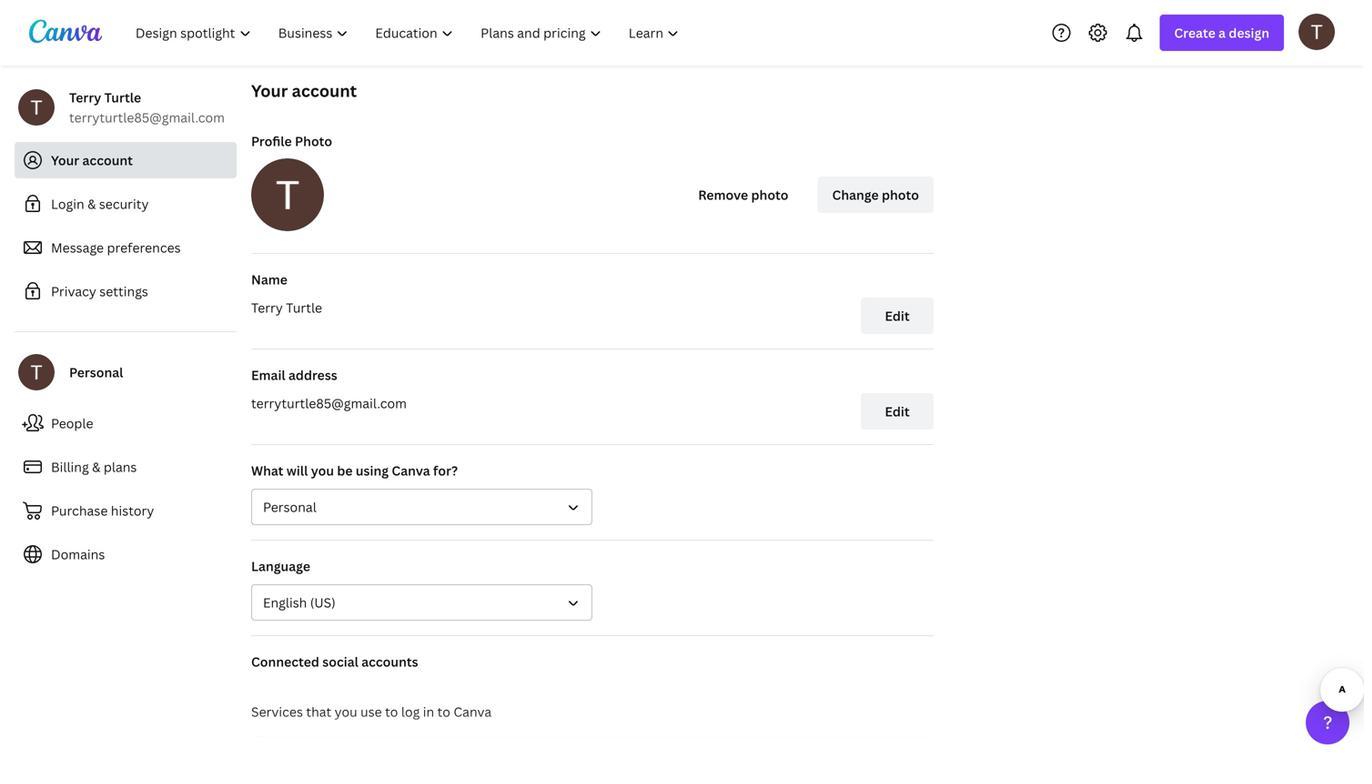 Task type: describe. For each thing, give the bounding box(es) containing it.
message
[[51, 239, 104, 256]]

be
[[337, 462, 353, 479]]

in
[[423, 703, 434, 721]]

Personal button
[[251, 489, 593, 525]]

& for billing
[[92, 458, 101, 476]]

0 vertical spatial your
[[251, 80, 288, 102]]

use
[[361, 703, 382, 721]]

privacy
[[51, 283, 96, 300]]

domains link
[[15, 536, 237, 573]]

billing & plans link
[[15, 449, 237, 485]]

language
[[251, 558, 310, 575]]

Language: English (US) button
[[251, 585, 593, 621]]

profile
[[251, 132, 292, 150]]

edit for terryturtle85@gmail.com
[[885, 403, 910, 420]]

0 horizontal spatial canva
[[392, 462, 430, 479]]

terry for terry turtle
[[251, 299, 283, 316]]

change
[[833, 186, 879, 204]]

billing
[[51, 458, 89, 476]]

will
[[287, 462, 308, 479]]

address
[[289, 366, 338, 384]]

& for login
[[87, 195, 96, 213]]

for?
[[433, 462, 458, 479]]

remove photo button
[[684, 177, 804, 213]]

terry for terry turtle terryturtle85@gmail.com
[[69, 89, 101, 106]]

your account link
[[15, 142, 237, 178]]

turtle for terry turtle
[[286, 299, 322, 316]]

1 vertical spatial terryturtle85@gmail.com
[[251, 395, 407, 412]]

profile photo
[[251, 132, 332, 150]]

create a design
[[1175, 24, 1270, 41]]

design
[[1230, 24, 1270, 41]]

1 vertical spatial your
[[51, 152, 79, 169]]

using
[[356, 462, 389, 479]]

what will you be using canva for?
[[251, 462, 458, 479]]

1 vertical spatial canva
[[454, 703, 492, 721]]

people
[[51, 415, 93, 432]]

edit button for terryturtle85@gmail.com
[[861, 393, 934, 430]]

0 vertical spatial personal
[[69, 364, 123, 381]]

accounts
[[362, 653, 418, 671]]

billing & plans
[[51, 458, 137, 476]]

0 vertical spatial terryturtle85@gmail.com
[[69, 109, 225, 126]]

remove
[[699, 186, 749, 204]]

a
[[1219, 24, 1226, 41]]

english
[[263, 594, 307, 611]]

login & security
[[51, 195, 149, 213]]

email
[[251, 366, 286, 384]]

name
[[251, 271, 288, 288]]

what
[[251, 462, 284, 479]]

settings
[[99, 283, 148, 300]]



Task type: vqa. For each thing, say whether or not it's contained in the screenshot.
the Watercolor White Pumpkin Image
no



Task type: locate. For each thing, give the bounding box(es) containing it.
plans
[[104, 458, 137, 476]]

0 vertical spatial terry
[[69, 89, 101, 106]]

0 horizontal spatial photo
[[752, 186, 789, 204]]

2 photo from the left
[[882, 186, 920, 204]]

1 to from the left
[[385, 703, 398, 721]]

1 horizontal spatial photo
[[882, 186, 920, 204]]

social
[[323, 653, 359, 671]]

log
[[401, 703, 420, 721]]

to right in
[[438, 703, 451, 721]]

you left use
[[335, 703, 358, 721]]

security
[[99, 195, 149, 213]]

0 horizontal spatial to
[[385, 703, 398, 721]]

0 vertical spatial canva
[[392, 462, 430, 479]]

account
[[292, 80, 357, 102], [82, 152, 133, 169]]

your up profile
[[251, 80, 288, 102]]

1 vertical spatial &
[[92, 458, 101, 476]]

personal
[[69, 364, 123, 381], [263, 499, 317, 516]]

1 horizontal spatial terry
[[251, 299, 283, 316]]

0 vertical spatial turtle
[[104, 89, 141, 106]]

1 vertical spatial your account
[[51, 152, 133, 169]]

terry inside terry turtle terryturtle85@gmail.com
[[69, 89, 101, 106]]

edit button
[[861, 298, 934, 334], [861, 393, 934, 430]]

0 horizontal spatial your
[[51, 152, 79, 169]]

services
[[251, 703, 303, 721]]

1 vertical spatial edit button
[[861, 393, 934, 430]]

login & security link
[[15, 186, 237, 222]]

1 horizontal spatial personal
[[263, 499, 317, 516]]

privacy settings link
[[15, 273, 237, 310]]

0 vertical spatial edit
[[885, 307, 910, 325]]

terry turtle image
[[1299, 13, 1336, 50]]

canva
[[392, 462, 430, 479], [454, 703, 492, 721]]

photo for remove photo
[[752, 186, 789, 204]]

1 vertical spatial personal
[[263, 499, 317, 516]]

you
[[311, 462, 334, 479], [335, 703, 358, 721]]

0 vertical spatial edit button
[[861, 298, 934, 334]]

connected
[[251, 653, 320, 671]]

1 edit from the top
[[885, 307, 910, 325]]

2 edit from the top
[[885, 403, 910, 420]]

you for will
[[311, 462, 334, 479]]

1 horizontal spatial your
[[251, 80, 288, 102]]

&
[[87, 195, 96, 213], [92, 458, 101, 476]]

you left be
[[311, 462, 334, 479]]

1 horizontal spatial canva
[[454, 703, 492, 721]]

terryturtle85@gmail.com up your account link
[[69, 109, 225, 126]]

0 vertical spatial you
[[311, 462, 334, 479]]

1 horizontal spatial terryturtle85@gmail.com
[[251, 395, 407, 412]]

(us)
[[310, 594, 336, 611]]

personal inside personal button
[[263, 499, 317, 516]]

0 horizontal spatial account
[[82, 152, 133, 169]]

personal down will
[[263, 499, 317, 516]]

turtle inside terry turtle terryturtle85@gmail.com
[[104, 89, 141, 106]]

privacy settings
[[51, 283, 148, 300]]

turtle
[[104, 89, 141, 106], [286, 299, 322, 316]]

turtle up your account link
[[104, 89, 141, 106]]

login
[[51, 195, 84, 213]]

photo right the remove
[[752, 186, 789, 204]]

your
[[251, 80, 288, 102], [51, 152, 79, 169]]

0 horizontal spatial your account
[[51, 152, 133, 169]]

0 vertical spatial your account
[[251, 80, 357, 102]]

1 edit button from the top
[[861, 298, 934, 334]]

0 horizontal spatial terry
[[69, 89, 101, 106]]

2 to from the left
[[438, 703, 451, 721]]

terry
[[69, 89, 101, 106], [251, 299, 283, 316]]

1 horizontal spatial to
[[438, 703, 451, 721]]

turtle down 'name'
[[286, 299, 322, 316]]

to
[[385, 703, 398, 721], [438, 703, 451, 721]]

terry up your account link
[[69, 89, 101, 106]]

1 horizontal spatial account
[[292, 80, 357, 102]]

edit
[[885, 307, 910, 325], [885, 403, 910, 420]]

1 vertical spatial account
[[82, 152, 133, 169]]

1 vertical spatial terry
[[251, 299, 283, 316]]

services that you use to log in to canva
[[251, 703, 492, 721]]

terry down 'name'
[[251, 299, 283, 316]]

remove photo
[[699, 186, 789, 204]]

1 horizontal spatial turtle
[[286, 299, 322, 316]]

that
[[306, 703, 332, 721]]

english (us)
[[263, 594, 336, 611]]

canva left for?
[[392, 462, 430, 479]]

connected social accounts
[[251, 653, 418, 671]]

edit for terry turtle
[[885, 307, 910, 325]]

email address
[[251, 366, 338, 384]]

history
[[111, 502, 154, 519]]

0 horizontal spatial turtle
[[104, 89, 141, 106]]

change photo
[[833, 186, 920, 204]]

terry turtle terryturtle85@gmail.com
[[69, 89, 225, 126]]

your account
[[251, 80, 357, 102], [51, 152, 133, 169]]

terryturtle85@gmail.com down 'address'
[[251, 395, 407, 412]]

preferences
[[107, 239, 181, 256]]

& left plans
[[92, 458, 101, 476]]

change photo button
[[818, 177, 934, 213]]

message preferences link
[[15, 229, 237, 266]]

1 vertical spatial you
[[335, 703, 358, 721]]

0 horizontal spatial personal
[[69, 364, 123, 381]]

to left log
[[385, 703, 398, 721]]

account up login & security
[[82, 152, 133, 169]]

your up the login
[[51, 152, 79, 169]]

create
[[1175, 24, 1216, 41]]

people link
[[15, 405, 237, 442]]

you for that
[[335, 703, 358, 721]]

1 horizontal spatial your account
[[251, 80, 357, 102]]

photo for change photo
[[882, 186, 920, 204]]

0 vertical spatial account
[[292, 80, 357, 102]]

1 vertical spatial edit
[[885, 403, 910, 420]]

& inside 'link'
[[87, 195, 96, 213]]

0 vertical spatial &
[[87, 195, 96, 213]]

purchase history
[[51, 502, 154, 519]]

message preferences
[[51, 239, 181, 256]]

domains
[[51, 546, 105, 563]]

top level navigation element
[[124, 15, 695, 51]]

photo
[[752, 186, 789, 204], [882, 186, 920, 204]]

terryturtle85@gmail.com
[[69, 109, 225, 126], [251, 395, 407, 412]]

create a design button
[[1160, 15, 1285, 51]]

terry turtle
[[251, 299, 322, 316]]

photo right the change at the top
[[882, 186, 920, 204]]

purchase
[[51, 502, 108, 519]]

2 edit button from the top
[[861, 393, 934, 430]]

edit button for terry turtle
[[861, 298, 934, 334]]

account up photo on the left of page
[[292, 80, 357, 102]]

your account up photo on the left of page
[[251, 80, 357, 102]]

personal up people
[[69, 364, 123, 381]]

your account up login & security
[[51, 152, 133, 169]]

1 photo from the left
[[752, 186, 789, 204]]

turtle for terry turtle terryturtle85@gmail.com
[[104, 89, 141, 106]]

photo
[[295, 132, 332, 150]]

purchase history link
[[15, 493, 237, 529]]

0 horizontal spatial terryturtle85@gmail.com
[[69, 109, 225, 126]]

1 vertical spatial turtle
[[286, 299, 322, 316]]

canva right in
[[454, 703, 492, 721]]

& right the login
[[87, 195, 96, 213]]



